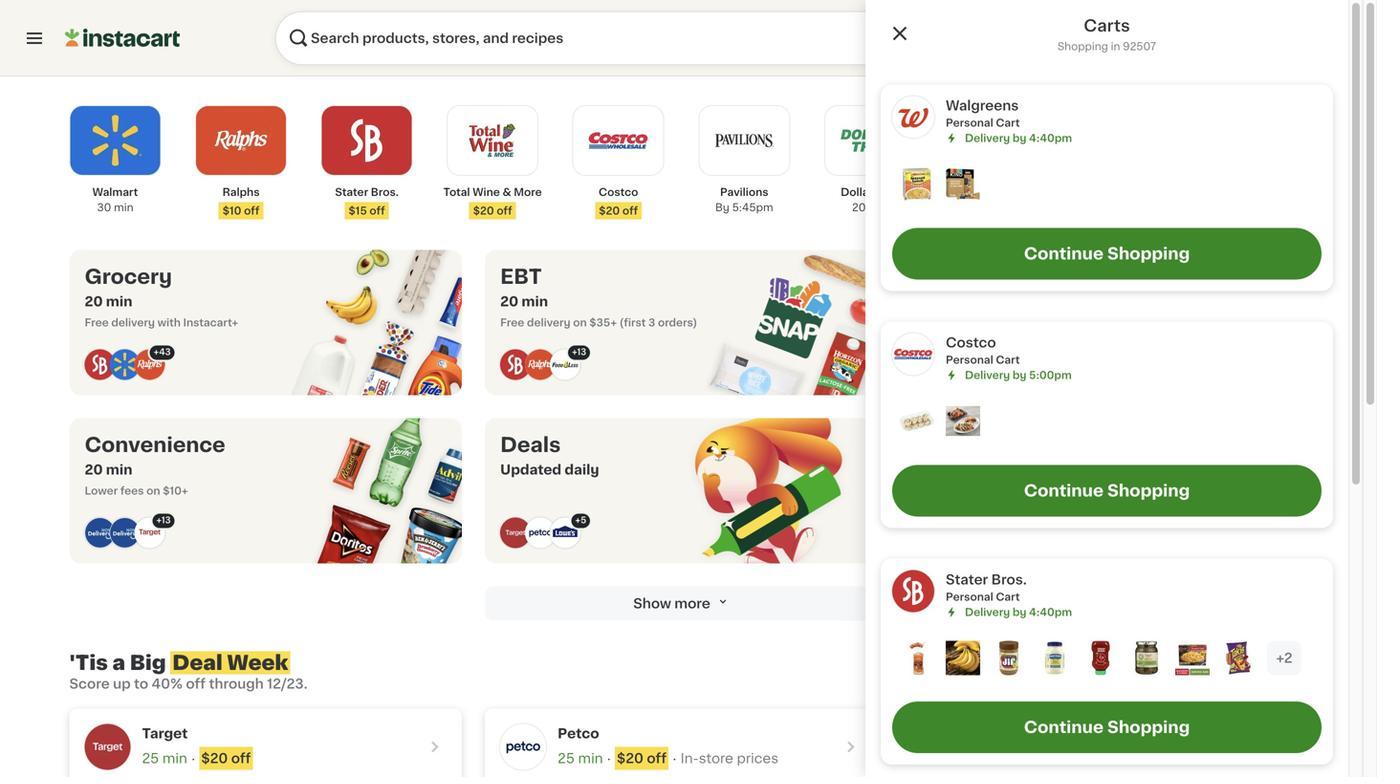 Task type: vqa. For each thing, say whether or not it's contained in the screenshot.
lower inside Alcohol 20 min Lower fees on $10+
yes



Task type: locate. For each thing, give the bounding box(es) containing it.
target
[[979, 187, 1013, 198], [142, 727, 188, 741]]

stater bros. logo image
[[85, 350, 115, 380], [500, 350, 531, 380]]

3 continue from the top
[[1024, 720, 1104, 736]]

20 up ralphs delivery now logo
[[85, 463, 103, 477]]

min inside grocery 20 min free delivery with instacart+
[[106, 295, 132, 308]]

personal for costco
[[946, 355, 993, 365]]

dollar
[[841, 187, 873, 198]]

min inside ebt 20 min free delivery on $35+ (first 3 orders)
[[522, 295, 548, 308]]

1 4:40pm from the top
[[1029, 133, 1072, 143]]

target inside target $20 off
[[979, 187, 1013, 198]]

0 vertical spatial pickup
[[916, 435, 989, 455]]

on inside "convenience 20 min lower fees on $10+"
[[146, 486, 160, 496]]

off inside target $20 off
[[1000, 206, 1016, 216]]

1 horizontal spatial $10+
[[994, 318, 1020, 328]]

1 vertical spatial $10+
[[163, 486, 188, 496]]

stater bros. logo image left + 43
[[85, 350, 115, 380]]

2 vertical spatial by
[[1013, 607, 1027, 618]]

min down 'grocery'
[[106, 295, 132, 308]]

25 down petco
[[558, 752, 575, 766]]

2 25 from the left
[[558, 752, 575, 766]]

target down 40%
[[142, 727, 188, 741]]

in-store prices
[[681, 752, 779, 766]]

off down the deal
[[186, 678, 206, 691]]

1 vertical spatial stater
[[946, 573, 988, 587]]

13 down ebt 20 min free delivery on $35+ (first 3 orders)
[[577, 348, 586, 357]]

continue shopping button for walgreens
[[892, 228, 1322, 280]]

2 continue shopping button from the top
[[892, 465, 1322, 517]]

0 horizontal spatial 25 min
[[142, 752, 187, 766]]

off down the through
[[231, 752, 251, 766]]

free inside ebt 20 min free delivery on $35+ (first 3 orders)
[[500, 318, 524, 328]]

shopping
[[1058, 41, 1108, 52], [1108, 246, 1190, 262], [1108, 483, 1190, 499], [1108, 720, 1190, 736]]

$15
[[349, 206, 367, 216]]

costco down alcohol 20 min lower fees on $10+
[[946, 336, 996, 349]]

free down 'grocery'
[[85, 318, 109, 328]]

stater bros. image
[[334, 108, 399, 173], [892, 570, 934, 612]]

9
[[996, 516, 1002, 525]]

stater inside stater bros. $15 off
[[335, 187, 368, 198]]

alcohol
[[916, 267, 997, 287]]

stater up banana icon
[[946, 573, 988, 587]]

$20
[[473, 206, 494, 216], [599, 206, 620, 216], [976, 206, 997, 216], [201, 752, 228, 766], [617, 752, 644, 766], [1034, 752, 1061, 766]]

1 horizontal spatial target
[[979, 187, 1013, 198]]

continue
[[1024, 246, 1104, 262], [1024, 483, 1104, 499], [1024, 720, 1104, 736]]

lower for convenience
[[85, 486, 118, 496]]

lower inside "convenience 20 min lower fees on $10+"
[[85, 486, 118, 496]]

min inside alcohol 20 min lower fees on $10+
[[937, 295, 964, 308]]

personal inside walgreens personal cart
[[946, 118, 993, 128]]

0 vertical spatial 30
[[97, 202, 111, 213]]

1 vertical spatial delivery
[[965, 370, 1010, 381]]

1 vertical spatial stater bros. image
[[892, 570, 934, 612]]

off right "$15" in the left top of the page
[[370, 206, 385, 216]]

+ 13 right the food4less delivery now logo
[[156, 516, 171, 525]]

20 for grocery
[[85, 295, 103, 308]]

personal down "walgreens"
[[946, 118, 993, 128]]

delivery down walgreens personal cart
[[965, 133, 1010, 143]]

cart for costco
[[996, 355, 1020, 365]]

1 vertical spatial items in cart element
[[900, 404, 1314, 442]]

1 horizontal spatial bros.
[[991, 573, 1027, 587]]

2 items in cart element from the top
[[900, 404, 1314, 442]]

min down ebt
[[522, 295, 548, 308]]

+ 13 for ebt
[[572, 348, 586, 357]]

total wine & more image
[[460, 108, 525, 173]]

by left the 5:00pm
[[1013, 370, 1027, 381]]

1 horizontal spatial 25
[[558, 752, 575, 766]]

by for stater bros.
[[1013, 607, 1027, 618]]

delivery inside grocery 20 min free delivery with instacart+
[[111, 318, 155, 328]]

delivery down stater bros. personal cart
[[965, 607, 1010, 618]]

in down carts
[[1111, 41, 1120, 52]]

fees left the than
[[952, 486, 975, 496]]

fees for convenience
[[120, 486, 144, 496]]

continue for walgreens
[[1024, 246, 1104, 262]]

ralphs $10 off
[[222, 187, 260, 216]]

week
[[227, 653, 288, 673]]

stater bros. logo image left food4less logo
[[500, 350, 531, 380]]

cart for walgreens
[[996, 118, 1020, 128]]

Search field
[[275, 11, 1051, 65]]

20 down 'grocery'
[[85, 295, 103, 308]]

lower
[[916, 318, 949, 328], [85, 486, 118, 496], [916, 486, 949, 496]]

20 inside grocery 20 min free delivery with instacart+
[[85, 295, 103, 308]]

off down costco image
[[623, 206, 638, 216]]

0 vertical spatial + 13
[[572, 348, 586, 357]]

bros. for stater bros. personal cart
[[991, 573, 1027, 587]]

delivery for ebt
[[527, 318, 571, 328]]

30 down walmart
[[97, 202, 111, 213]]

0 vertical spatial continue shopping button
[[892, 228, 1322, 280]]

2 continue shopping from the top
[[1024, 483, 1190, 499]]

pickup heading
[[916, 434, 1076, 457]]

0 vertical spatial costco
[[599, 187, 638, 198]]

0 vertical spatial delivery
[[965, 133, 1010, 143]]

1 personal from the top
[[946, 118, 993, 128]]

25 right target 'image'
[[142, 752, 159, 766]]

0 vertical spatial by
[[1013, 133, 1027, 143]]

petco logo image
[[525, 518, 556, 549]]

1 stater bros. logo image from the left
[[85, 350, 115, 380]]

show for show more
[[633, 597, 671, 611]]

delivery by 4:40pm for walgreens
[[965, 133, 1072, 143]]

min right 45
[[1050, 463, 1076, 477]]

personal up delivery by 5:00pm
[[946, 355, 993, 365]]

1 horizontal spatial 13
[[577, 348, 586, 357]]

free inside grocery 20 min free delivery with instacart+
[[85, 318, 109, 328]]

walmart
[[92, 187, 138, 198]]

1 vertical spatial show
[[1213, 666, 1251, 680]]

lower up costco icon
[[916, 318, 949, 328]]

costco inside "costco personal cart"
[[946, 336, 996, 349]]

cart up jif peanut butter spreads icon
[[996, 592, 1020, 602]]

30 inside the walmart 30 min
[[97, 202, 111, 213]]

personal up banana icon
[[946, 592, 993, 602]]

stater bros. image up country harvest stater bros. country harvest whole wheat bagels icon
[[892, 570, 934, 612]]

1 cart from the top
[[996, 118, 1020, 128]]

1 vertical spatial 4:40pm
[[1029, 607, 1072, 618]]

0 horizontal spatial costco
[[599, 187, 638, 198]]

continue shopping for walgreens
[[1024, 246, 1190, 262]]

stater bros. image up stater bros. $15 off
[[334, 108, 399, 173]]

bros. left total
[[371, 187, 399, 198]]

0 vertical spatial personal
[[946, 118, 993, 128]]

1 horizontal spatial + 13
[[572, 348, 586, 357]]

pickup left ready
[[916, 463, 965, 477]]

on left $35+ at the left of the page
[[573, 318, 587, 328]]

2 delivery by 4:40pm from the top
[[965, 607, 1072, 618]]

target $20 off
[[976, 187, 1016, 216]]

0 horizontal spatial target
[[142, 727, 188, 741]]

0 vertical spatial delivery by 4:40pm
[[965, 133, 1072, 143]]

$10+ inside alcohol 20 min lower fees on $10+
[[994, 318, 1020, 328]]

show inside popup button
[[1213, 666, 1251, 680]]

other items in cart note
[[1267, 641, 1302, 676]]

1 vertical spatial in
[[1012, 463, 1025, 477]]

2 vertical spatial items in cart element
[[900, 641, 1314, 679]]

0 horizontal spatial 13
[[161, 516, 171, 525]]

0 horizontal spatial in
[[1012, 463, 1025, 477]]

2 personal from the top
[[946, 355, 993, 365]]

delivery left with
[[111, 318, 155, 328]]

&
[[503, 187, 511, 198]]

costco
[[599, 187, 638, 198], [946, 336, 996, 349]]

min inside "pickup pickup ready in 45 min lower fees than delivery"
[[1050, 463, 1076, 477]]

+ 13
[[572, 348, 586, 357], [156, 516, 171, 525]]

1 continue shopping button from the top
[[892, 228, 1322, 280]]

0 horizontal spatial delivery
[[111, 318, 155, 328]]

13
[[577, 348, 586, 357], [161, 516, 171, 525]]

ralphs logo image
[[134, 350, 165, 380], [525, 350, 556, 380]]

shopping inside carts shopping in 92507
[[1058, 41, 1108, 52]]

1 horizontal spatial stater
[[946, 573, 988, 587]]

by for walgreens
[[1013, 133, 1027, 143]]

$10+ for alcohol
[[994, 318, 1020, 328]]

20 down alcohol
[[916, 295, 934, 308]]

1 horizontal spatial in
[[1111, 41, 1120, 52]]

2 ralphs logo image from the left
[[525, 350, 556, 380]]

alcohol 20 min lower fees on $10+
[[916, 267, 1020, 328]]

show
[[633, 597, 671, 611], [1213, 666, 1251, 680]]

1 horizontal spatial costco
[[946, 336, 996, 349]]

2 delivery from the top
[[965, 370, 1010, 381]]

delivery down + 34
[[965, 370, 1010, 381]]

20 inside ebt 20 min free delivery on $35+ (first 3 orders)
[[500, 295, 519, 308]]

25 min
[[142, 752, 187, 766], [558, 752, 603, 766]]

3 cart from the top
[[996, 592, 1020, 602]]

20 for ebt
[[500, 295, 519, 308]]

+ 13 down ebt 20 min free delivery on $35+ (first 3 orders)
[[572, 348, 586, 357]]

1 vertical spatial cart
[[996, 355, 1020, 365]]

off inside costco $20 off
[[623, 206, 638, 216]]

instacart+
[[183, 318, 238, 328]]

0 horizontal spatial ralphs logo image
[[134, 350, 165, 380]]

on inside alcohol 20 min lower fees on $10+
[[978, 318, 992, 328]]

off right $10
[[244, 206, 260, 216]]

$20 off for petco
[[617, 752, 667, 766]]

1 vertical spatial bros.
[[991, 573, 1027, 587]]

target for target $20 off
[[979, 187, 1013, 198]]

$10+ for convenience
[[163, 486, 188, 496]]

personal for walgreens
[[946, 118, 993, 128]]

25
[[142, 752, 159, 766], [558, 752, 575, 766]]

ralphs logo image down with
[[134, 350, 165, 380]]

25 for petco
[[558, 752, 575, 766]]

bros. for stater bros. $15 off
[[371, 187, 399, 198]]

25 min for petco
[[558, 752, 603, 766]]

$20 off for lowe's
[[1034, 752, 1084, 766]]

1 horizontal spatial stater bros. logo image
[[500, 350, 531, 380]]

1 vertical spatial costco
[[946, 336, 996, 349]]

$20 off right 30 min on the bottom of page
[[1034, 752, 1084, 766]]

min
[[114, 202, 133, 213], [869, 202, 888, 213], [106, 295, 132, 308], [522, 295, 548, 308], [937, 295, 964, 308], [106, 463, 132, 477], [1050, 463, 1076, 477], [162, 752, 187, 766], [578, 752, 603, 766], [995, 752, 1020, 766]]

30
[[97, 202, 111, 213], [973, 752, 992, 766]]

1 horizontal spatial free
[[500, 318, 524, 328]]

2 vertical spatial continue shopping button
[[892, 702, 1322, 754]]

0 horizontal spatial bros.
[[371, 187, 399, 198]]

stater bros. $15 off
[[335, 187, 399, 216]]

0 vertical spatial show
[[633, 597, 671, 611]]

0 horizontal spatial 30
[[97, 202, 111, 213]]

ralphs logo image up deals heading at the bottom of the page
[[525, 350, 556, 380]]

$20 down "wine"
[[473, 206, 494, 216]]

0 vertical spatial continue
[[1024, 246, 1104, 262]]

delivery by 4:40pm down walgreens personal cart
[[965, 133, 1072, 143]]

(first
[[620, 318, 646, 328]]

show left the more
[[633, 597, 671, 611]]

bros. inside stater bros. $15 off
[[371, 187, 399, 198]]

kind caramel almond & sea salt image
[[946, 167, 980, 201]]

3 continue shopping from the top
[[1024, 720, 1190, 736]]

in
[[1111, 41, 1120, 52], [1012, 463, 1025, 477]]

0 vertical spatial stater
[[335, 187, 368, 198]]

min down petco
[[578, 752, 603, 766]]

off
[[244, 206, 260, 216], [370, 206, 385, 216], [497, 206, 512, 216], [623, 206, 638, 216], [1000, 206, 1016, 216], [186, 678, 206, 691], [231, 752, 251, 766], [647, 752, 667, 766], [1064, 752, 1084, 766]]

1 vertical spatial continue shopping button
[[892, 465, 1322, 517]]

13 right the food4less delivery now logo
[[161, 516, 171, 525]]

delivery by 4:40pm for stater bros.
[[965, 607, 1072, 618]]

1 delivery from the top
[[965, 133, 1010, 143]]

$20 off left in-
[[617, 752, 667, 766]]

continue for costco
[[1024, 483, 1104, 499]]

personal inside "costco personal cart"
[[946, 355, 993, 365]]

costco down costco image
[[599, 187, 638, 198]]

petco image
[[500, 725, 546, 770]]

1 vertical spatial continue shopping
[[1024, 483, 1190, 499]]

off up alcohol heading at the right of page
[[1000, 206, 1016, 216]]

deal
[[172, 653, 223, 673]]

bros. down 9
[[991, 573, 1027, 587]]

ralphs
[[222, 187, 260, 198]]

0 horizontal spatial $20 off
[[201, 752, 251, 766]]

$20 off
[[201, 752, 251, 766], [617, 752, 667, 766], [1034, 752, 1084, 766]]

lowe's
[[973, 727, 1022, 741]]

1 horizontal spatial on
[[573, 318, 587, 328]]

0 horizontal spatial stater
[[335, 187, 368, 198]]

'tis a big deal week score up to 40% off through 12/23.
[[69, 653, 308, 691]]

1 25 from the left
[[142, 752, 159, 766]]

$20 inside total wine & more $20 off
[[473, 206, 494, 216]]

delivery
[[111, 318, 155, 328], [527, 318, 571, 328], [1005, 486, 1049, 496]]

0 vertical spatial bros.
[[371, 187, 399, 198]]

1 vertical spatial 13
[[161, 516, 171, 525]]

fees inside "convenience 20 min lower fees on $10+"
[[120, 486, 144, 496]]

0 horizontal spatial stater bros. logo image
[[85, 350, 115, 380]]

3 continue shopping button from the top
[[892, 702, 1322, 754]]

1 25 min from the left
[[142, 752, 187, 766]]

cart inside walgreens personal cart
[[996, 118, 1020, 128]]

on inside ebt 20 min free delivery on $35+ (first 3 orders)
[[573, 318, 587, 328]]

43
[[159, 348, 171, 357]]

2 vertical spatial delivery
[[965, 607, 1010, 618]]

30 min
[[973, 752, 1020, 766]]

delivery by 4:40pm
[[965, 133, 1072, 143], [965, 607, 1072, 618]]

deals
[[500, 435, 561, 455]]

fees
[[952, 318, 975, 328], [120, 486, 144, 496], [952, 486, 975, 496]]

carts
[[1084, 18, 1130, 34]]

cart down "walgreens"
[[996, 118, 1020, 128]]

3 items in cart element from the top
[[900, 641, 1314, 679]]

1 continue from the top
[[1024, 246, 1104, 262]]

1 pickup from the top
[[916, 435, 989, 455]]

target logo image
[[500, 518, 531, 549]]

25 min down petco
[[558, 752, 603, 766]]

target: fast delivery logo image
[[134, 518, 165, 549]]

delivery by 4:40pm down stater bros. personal cart
[[965, 607, 1072, 618]]

by down walgreens personal cart
[[1013, 133, 1027, 143]]

2 vertical spatial personal
[[946, 592, 993, 602]]

1 horizontal spatial delivery
[[527, 318, 571, 328]]

personal
[[946, 118, 993, 128], [946, 355, 993, 365], [946, 592, 993, 602]]

0 vertical spatial stater bros. image
[[334, 108, 399, 173]]

lower for alcohol
[[916, 318, 949, 328]]

lower left the than
[[916, 486, 949, 496]]

1 vertical spatial continue
[[1024, 483, 1104, 499]]

delivery down 45
[[1005, 486, 1049, 496]]

jif peanut butter spreads image
[[992, 641, 1026, 676]]

lower inside alcohol 20 min lower fees on $10+
[[916, 318, 949, 328]]

20 for convenience
[[85, 463, 103, 477]]

1 vertical spatial by
[[1013, 370, 1027, 381]]

2 horizontal spatial delivery
[[1005, 486, 1049, 496]]

3 delivery from the top
[[965, 607, 1010, 618]]

off left in-
[[647, 752, 667, 766]]

costco for costco personal cart
[[946, 336, 996, 349]]

walmart image
[[83, 108, 148, 173]]

1 vertical spatial target
[[142, 727, 188, 741]]

1 horizontal spatial $20 off
[[617, 752, 667, 766]]

on up target: fast delivery logo at the left bottom of the page
[[146, 486, 160, 496]]

min down alcohol
[[937, 295, 964, 308]]

1 horizontal spatial show
[[1213, 666, 1251, 680]]

2 25 min from the left
[[558, 752, 603, 766]]

$10+ inside "convenience 20 min lower fees on $10+"
[[163, 486, 188, 496]]

0 vertical spatial 4:40pm
[[1029, 133, 1072, 143]]

1 vertical spatial delivery by 4:40pm
[[965, 607, 1072, 618]]

0 horizontal spatial stater bros. image
[[334, 108, 399, 173]]

2 4:40pm from the top
[[1029, 607, 1072, 618]]

2 free from the left
[[500, 318, 524, 328]]

20
[[852, 202, 866, 213], [85, 295, 103, 308], [500, 295, 519, 308], [916, 295, 934, 308], [85, 463, 103, 477]]

1 vertical spatial personal
[[946, 355, 993, 365]]

off down &
[[497, 206, 512, 216]]

fees inside alcohol 20 min lower fees on $10+
[[952, 318, 975, 328]]

by for costco
[[1013, 370, 1027, 381]]

0 horizontal spatial + 13
[[156, 516, 171, 525]]

stater up "$15" in the left top of the page
[[335, 187, 368, 198]]

fees up "costco personal cart"
[[952, 318, 975, 328]]

2
[[1284, 652, 1293, 665]]

1 horizontal spatial ralphs logo image
[[525, 350, 556, 380]]

costco for costco $20 off
[[599, 187, 638, 198]]

5
[[581, 516, 586, 525]]

in-
[[681, 752, 699, 766]]

$10+ up 34
[[994, 318, 1020, 328]]

in left 45
[[1012, 463, 1025, 477]]

3 personal from the top
[[946, 592, 993, 602]]

20 for alcohol
[[916, 295, 934, 308]]

show more button
[[485, 587, 878, 621]]

min down "tree"
[[869, 202, 888, 213]]

free down ebt
[[500, 318, 524, 328]]

2 continue from the top
[[1024, 483, 1104, 499]]

show left all
[[1213, 666, 1251, 680]]

grocery 20 min free delivery with instacart+
[[85, 267, 238, 328]]

1 horizontal spatial 30
[[973, 752, 992, 766]]

0 horizontal spatial $10+
[[163, 486, 188, 496]]

by
[[1013, 133, 1027, 143], [1013, 370, 1027, 381], [1013, 607, 1027, 618]]

target right maruchan ramen noodle soup, chicken flavor icon
[[979, 187, 1013, 198]]

ralphs image
[[209, 108, 274, 173]]

0 horizontal spatial 25
[[142, 752, 159, 766]]

2 cart from the top
[[996, 355, 1020, 365]]

20 down dollar
[[852, 202, 866, 213]]

4:40pm for stater bros.
[[1029, 607, 1072, 618]]

takis fuego rolled tortilla chips bag image
[[1221, 641, 1256, 676]]

by down stater bros. personal cart
[[1013, 607, 1027, 618]]

$20 down kind caramel almond & sea salt "image"
[[976, 206, 997, 216]]

1 free from the left
[[85, 318, 109, 328]]

20 inside "convenience 20 min lower fees on $10+"
[[85, 463, 103, 477]]

bros. inside stater bros. personal cart
[[991, 573, 1027, 587]]

2 pickup from the top
[[916, 463, 965, 477]]

banana image
[[946, 641, 980, 676]]

items in cart element for stater bros.
[[900, 641, 1314, 679]]

3 $20 off from the left
[[1034, 752, 1084, 766]]

updated
[[500, 463, 562, 477]]

$20 inside costco $20 off
[[599, 206, 620, 216]]

+
[[154, 348, 159, 357], [572, 348, 577, 357], [985, 348, 991, 357], [156, 516, 161, 525], [575, 516, 581, 525], [991, 516, 996, 525], [1276, 652, 1284, 665]]

bros.
[[371, 187, 399, 198], [991, 573, 1027, 587]]

0 vertical spatial target
[[979, 187, 1013, 198]]

items in cart element containing +
[[900, 641, 1314, 679]]

min down 'convenience' heading
[[106, 463, 132, 477]]

fees up the food4less delivery now logo
[[120, 486, 144, 496]]

convenience heading
[[85, 434, 225, 457]]

1 horizontal spatial stater bros. image
[[892, 570, 934, 612]]

1 delivery by 4:40pm from the top
[[965, 133, 1072, 143]]

$20 down the through
[[201, 752, 228, 766]]

0 vertical spatial in
[[1111, 41, 1120, 52]]

$10+ up target: fast delivery logo at the left bottom of the page
[[163, 486, 188, 496]]

0 vertical spatial $10+
[[994, 318, 1020, 328]]

20 inside alcohol 20 min lower fees on $10+
[[916, 295, 934, 308]]

stouffer's macaroni & cheese frozen meal image
[[1175, 641, 1210, 676]]

5:00pm
[[1029, 370, 1072, 381]]

2 horizontal spatial $20 off
[[1034, 752, 1084, 766]]

more
[[514, 187, 542, 198]]

$20 off down the through
[[201, 752, 251, 766]]

items in cart element for costco
[[900, 404, 1314, 442]]

2 stater bros. logo image from the left
[[500, 350, 531, 380]]

delivery up food4less logo
[[527, 318, 571, 328]]

1 items in cart element from the top
[[900, 167, 1314, 205]]

lowe's logo image
[[550, 518, 581, 549]]

min down walmart
[[114, 202, 133, 213]]

on for alcohol
[[978, 318, 992, 328]]

0 vertical spatial cart
[[996, 118, 1020, 128]]

full circle full circle sweet relish image
[[1130, 641, 1164, 676]]

pickup
[[916, 435, 989, 455], [916, 463, 965, 477]]

pickup up ready
[[916, 435, 989, 455]]

None search field
[[275, 11, 1051, 65]]

1 continue shopping from the top
[[1024, 246, 1190, 262]]

0 horizontal spatial free
[[85, 318, 109, 328]]

1 horizontal spatial 25 min
[[558, 752, 603, 766]]

walgreens
[[946, 99, 1019, 112]]

2 vertical spatial continue shopping
[[1024, 720, 1190, 736]]

2 by from the top
[[1013, 370, 1027, 381]]

show inside dropdown button
[[633, 597, 671, 611]]

items in cart element
[[900, 167, 1314, 205], [900, 404, 1314, 442], [900, 641, 1314, 679]]

0 horizontal spatial on
[[146, 486, 160, 496]]

personal inside stater bros. personal cart
[[946, 592, 993, 602]]

2 $20 off from the left
[[617, 752, 667, 766]]

2 vertical spatial continue
[[1024, 720, 1104, 736]]

2 vertical spatial cart
[[996, 592, 1020, 602]]

continue shopping button
[[892, 228, 1322, 280], [892, 465, 1322, 517], [892, 702, 1322, 754]]

pavilions by 5:45pm
[[715, 187, 773, 213]]

1 vertical spatial pickup
[[916, 463, 965, 477]]

3 by from the top
[[1013, 607, 1027, 618]]

25 min right target 'image'
[[142, 752, 187, 766]]

0 horizontal spatial show
[[633, 597, 671, 611]]

delivery inside ebt 20 min free delivery on $35+ (first 3 orders)
[[527, 318, 571, 328]]

0 vertical spatial 13
[[577, 348, 586, 357]]

on up "costco personal cart"
[[978, 318, 992, 328]]

delivery by 5:00pm
[[965, 370, 1072, 381]]

1 by from the top
[[1013, 133, 1027, 143]]

in inside carts shopping in 92507
[[1111, 41, 1120, 52]]

cart up delivery by 5:00pm
[[996, 355, 1020, 365]]

0 vertical spatial continue shopping
[[1024, 246, 1190, 262]]

stater inside stater bros. personal cart
[[946, 573, 988, 587]]

0 vertical spatial items in cart element
[[900, 167, 1314, 205]]

continue shopping
[[1024, 246, 1190, 262], [1024, 483, 1190, 499], [1024, 720, 1190, 736]]

ralphs delivery now logo image
[[85, 518, 115, 549]]

2 horizontal spatial on
[[978, 318, 992, 328]]

lower up ralphs delivery now logo
[[85, 486, 118, 496]]

1 $20 off from the left
[[201, 752, 251, 766]]

target image
[[85, 725, 131, 770]]

big
[[130, 653, 166, 673]]

13 for ebt
[[577, 348, 586, 357]]

shopping for walgreens
[[1108, 246, 1190, 262]]

1 vertical spatial + 13
[[156, 516, 171, 525]]

cart inside "costco personal cart"
[[996, 355, 1020, 365]]

$20 up ebt heading
[[599, 206, 620, 216]]

20 down ebt
[[500, 295, 519, 308]]

$10+
[[994, 318, 1020, 328], [163, 486, 188, 496]]

30 down lowe's
[[973, 752, 992, 766]]

kirkland signature roasted chicken & swiss roller tray, 12 ct image
[[900, 404, 934, 438]]



Task type: describe. For each thing, give the bounding box(es) containing it.
grocery heading
[[85, 265, 238, 288]]

up
[[113, 678, 131, 691]]

orders)
[[658, 318, 697, 328]]

walgreens personal cart
[[946, 99, 1020, 128]]

free for ebt
[[500, 318, 524, 328]]

45
[[1028, 463, 1047, 477]]

all
[[1254, 666, 1270, 680]]

ebt heading
[[500, 265, 697, 288]]

than
[[978, 486, 1002, 496]]

$20 off for target
[[201, 752, 251, 766]]

costco $20 off
[[599, 187, 638, 216]]

'tis
[[69, 653, 108, 673]]

deals heading
[[500, 434, 599, 457]]

min inside dollar tree 20 min
[[869, 202, 888, 213]]

prices
[[737, 752, 779, 766]]

more
[[675, 597, 710, 611]]

pavilions image
[[712, 108, 777, 173]]

off inside stater bros. $15 off
[[370, 206, 385, 216]]

min down lowe's
[[995, 752, 1020, 766]]

with
[[157, 318, 181, 328]]

stater bros. personal cart
[[946, 573, 1027, 602]]

store
[[699, 752, 734, 766]]

stater for stater bros. $15 off
[[335, 187, 368, 198]]

walmart 30 min
[[92, 187, 138, 213]]

ready
[[968, 463, 1009, 477]]

34
[[991, 348, 1002, 357]]

pavilions
[[720, 187, 769, 198]]

continue shopping for stater bros.
[[1024, 720, 1190, 736]]

min inside "convenience 20 min lower fees on $10+"
[[106, 463, 132, 477]]

13 for convenience
[[161, 516, 171, 525]]

off inside total wine & more $20 off
[[497, 206, 512, 216]]

costco image
[[586, 108, 651, 173]]

+ 43
[[154, 348, 171, 357]]

continue shopping button for costco
[[892, 465, 1322, 517]]

off inside 'tis a big deal week score up to 40% off through 12/23.
[[186, 678, 206, 691]]

1 vertical spatial 30
[[973, 752, 992, 766]]

on for ebt
[[573, 318, 587, 328]]

continue for stater bros.
[[1024, 720, 1104, 736]]

show all button
[[1213, 663, 1294, 682]]

costco personal cart
[[946, 336, 1020, 365]]

min inside the walmart 30 min
[[114, 202, 133, 213]]

petco
[[558, 727, 599, 741]]

25 for target
[[142, 752, 159, 766]]

tree
[[876, 187, 900, 198]]

food4less delivery now logo image
[[110, 518, 140, 549]]

food4less logo image
[[550, 350, 581, 380]]

20 inside dollar tree 20 min
[[852, 202, 866, 213]]

min right target 'image'
[[162, 752, 187, 766]]

$35+
[[590, 318, 617, 328]]

walgreens image
[[892, 96, 934, 138]]

convenience
[[85, 435, 225, 455]]

ebt
[[500, 267, 542, 287]]

fees inside "pickup pickup ready in 45 min lower fees than delivery"
[[952, 486, 975, 496]]

+ 5
[[575, 516, 586, 525]]

score
[[69, 678, 110, 691]]

total wine & more $20 off
[[443, 187, 542, 216]]

delivery inside "pickup pickup ready in 45 min lower fees than delivery"
[[1005, 486, 1049, 496]]

$10
[[223, 206, 241, 216]]

total
[[443, 187, 470, 198]]

dollar tree image
[[838, 108, 903, 173]]

1 ralphs logo image from the left
[[134, 350, 165, 380]]

deals updated daily
[[500, 435, 599, 477]]

pickup pickup ready in 45 min lower fees than delivery
[[916, 435, 1076, 496]]

huy fong foods sriracha hot chili sauce ketchup image
[[1084, 641, 1118, 676]]

+ inside other items in cart note
[[1276, 652, 1284, 665]]

costco image
[[892, 333, 934, 375]]

continue shopping button for stater bros.
[[892, 702, 1322, 754]]

on for convenience
[[146, 486, 160, 496]]

5:45pm
[[732, 202, 773, 213]]

show for show all
[[1213, 666, 1251, 680]]

off inside ralphs $10 off
[[244, 206, 260, 216]]

maruchan ramen noodle soup, chicken flavor image
[[900, 167, 934, 201]]

free for grocery
[[85, 318, 109, 328]]

lower inside "pickup pickup ready in 45 min lower fees than delivery"
[[916, 486, 949, 496]]

kirkland signature rotisserie chicken image
[[946, 404, 980, 438]]

+ 13 for convenience
[[156, 516, 171, 525]]

stater for stater bros. personal cart
[[946, 573, 988, 587]]

+ 34
[[985, 348, 1002, 357]]

shopping for stater bros.
[[1108, 720, 1190, 736]]

92507
[[1123, 41, 1156, 52]]

$20 inside target $20 off
[[976, 206, 997, 216]]

off right 30 min on the bottom of page
[[1064, 752, 1084, 766]]

wine
[[473, 187, 500, 198]]

stater bros. logo image for ebt
[[500, 350, 531, 380]]

$20 right 30 min on the bottom of page
[[1034, 752, 1061, 766]]

dollar tree 20 min
[[841, 187, 900, 213]]

+ 9
[[991, 516, 1002, 525]]

by
[[715, 202, 730, 213]]

40%
[[152, 678, 183, 691]]

continue shopping for costco
[[1024, 483, 1190, 499]]

to
[[134, 678, 148, 691]]

+ 2
[[1276, 652, 1293, 665]]

ebt 20 min free delivery on $35+ (first 3 orders)
[[500, 267, 697, 328]]

fees for alcohol
[[952, 318, 975, 328]]

show more
[[633, 597, 710, 611]]

items in cart element for walgreens
[[900, 167, 1314, 205]]

grocery
[[85, 267, 172, 287]]

convenience 20 min lower fees on $10+
[[85, 435, 225, 496]]

daily
[[565, 463, 599, 477]]

stater bros. logo image for grocery
[[85, 350, 115, 380]]

walmart logo image
[[110, 350, 140, 380]]

12/23.
[[267, 678, 308, 691]]

delivery for walgreens
[[965, 133, 1010, 143]]

target for target
[[142, 727, 188, 741]]

shopping for costco
[[1108, 483, 1190, 499]]

alcohol heading
[[916, 265, 1020, 288]]

carts shopping in 92507
[[1058, 18, 1156, 52]]

4:40pm for walgreens
[[1029, 133, 1072, 143]]

cart inside stater bros. personal cart
[[996, 592, 1020, 602]]

delivery for grocery
[[111, 318, 155, 328]]

through
[[209, 678, 264, 691]]

delivery for stater
[[965, 607, 1010, 618]]

25 min for target
[[142, 752, 187, 766]]

in inside "pickup pickup ready in 45 min lower fees than delivery"
[[1012, 463, 1025, 477]]

delivery for costco
[[965, 370, 1010, 381]]

country harvest stater bros. country harvest whole wheat bagels image
[[900, 641, 934, 676]]

instacart image
[[65, 27, 180, 50]]

best foods mayonnaise real mayo image
[[1038, 641, 1072, 676]]

3
[[648, 318, 655, 328]]

show all
[[1213, 666, 1270, 680]]

a
[[112, 653, 125, 673]]

$20 left in-
[[617, 752, 644, 766]]



